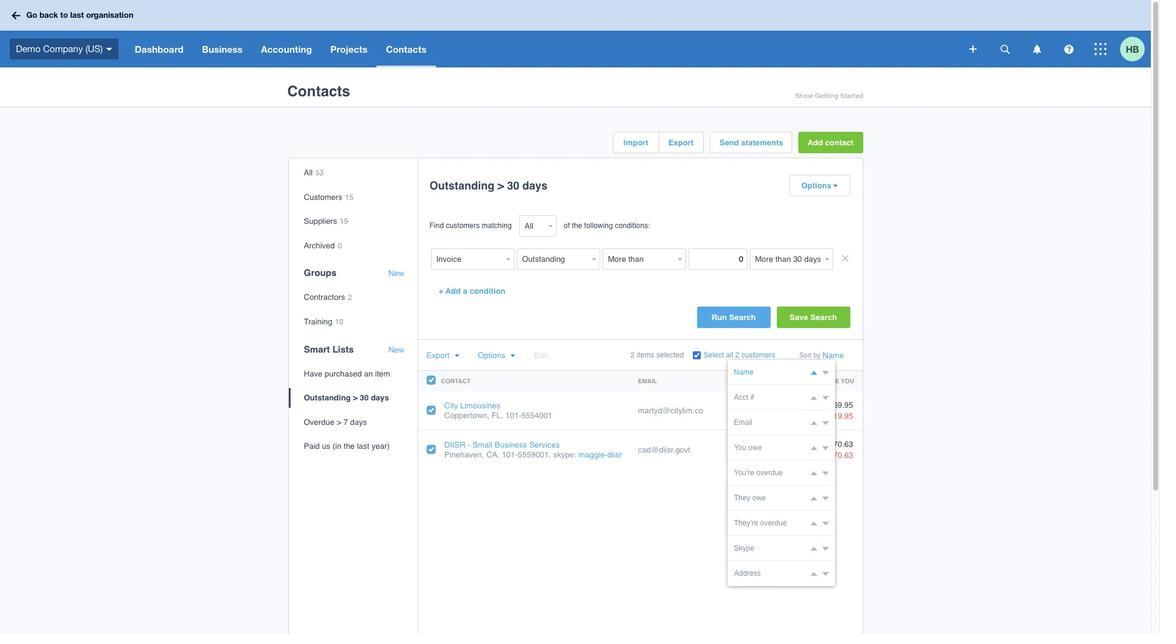 Task type: vqa. For each thing, say whether or not it's contained in the screenshot.
Invite users to Projects 'image'
no



Task type: locate. For each thing, give the bounding box(es) containing it.
all
[[304, 168, 313, 177]]

search inside "button"
[[811, 313, 838, 322]]

days right the 7
[[350, 418, 367, 427]]

1 270.63 from the top
[[829, 440, 854, 449]]

customers right find
[[446, 222, 480, 230]]

started
[[841, 92, 864, 100]]

1 horizontal spatial export
[[669, 138, 694, 147]]

1 new link from the top
[[389, 269, 405, 279]]

business inside 'diisr - small business services pinehaven, ca, 101-5559001, skype: maggie-diisr'
[[495, 441, 527, 450]]

hb
[[1127, 43, 1140, 54]]

2 left the items
[[631, 351, 635, 360]]

owe for you owe
[[749, 444, 762, 452]]

0
[[338, 242, 342, 250]]

1 horizontal spatial owe
[[825, 377, 840, 385]]

options button
[[790, 175, 850, 196], [478, 351, 516, 360]]

1 vertical spatial outstanding
[[304, 393, 351, 403]]

0 horizontal spatial options
[[478, 351, 506, 360]]

1 horizontal spatial you
[[841, 377, 855, 385]]

customers
[[446, 222, 480, 230], [742, 351, 776, 360]]

0 horizontal spatial days
[[350, 418, 367, 427]]

the right of
[[572, 222, 583, 230]]

0 horizontal spatial last
[[70, 10, 84, 20]]

1 vertical spatial export button
[[427, 351, 460, 360]]

> up matching
[[498, 179, 504, 192]]

1 vertical spatial 101-
[[502, 450, 518, 459]]

lists
[[333, 344, 354, 354]]

1 vertical spatial last
[[357, 442, 370, 451]]

days up all text field in the top of the page
[[523, 179, 548, 192]]

banner
[[0, 0, 1152, 67]]

city
[[445, 401, 458, 410]]

270.63
[[829, 440, 854, 449], [829, 451, 854, 460]]

0 horizontal spatial owe
[[764, 377, 778, 385]]

projects button
[[321, 31, 377, 67]]

search right save
[[811, 313, 838, 322]]

days down item on the bottom left of page
[[371, 393, 389, 403]]

101- inside 'diisr - small business services pinehaven, ca, 101-5559001, skype: maggie-diisr'
[[502, 450, 518, 459]]

2 horizontal spatial days
[[523, 179, 548, 192]]

0 vertical spatial owe
[[749, 444, 762, 452]]

30
[[507, 179, 520, 192], [360, 393, 369, 403]]

1 vertical spatial new link
[[389, 345, 405, 355]]

demo
[[16, 43, 41, 54]]

owe
[[749, 444, 762, 452], [753, 494, 766, 503]]

overdue right you're
[[757, 469, 783, 477]]

edit button
[[534, 351, 548, 360]]

name right by at the bottom right of page
[[823, 351, 844, 360]]

101- inside city limousines coppertown, fl, 101-5554001
[[506, 411, 522, 420]]

1 vertical spatial days
[[371, 393, 389, 403]]

send
[[720, 138, 740, 147]]

contacts right projects
[[386, 44, 427, 55]]

owe left them
[[764, 377, 778, 385]]

svg image
[[1001, 44, 1010, 54], [1065, 44, 1074, 54]]

19
[[340, 217, 348, 226]]

1 vertical spatial 30
[[360, 393, 369, 403]]

1 vertical spatial overdue
[[761, 519, 787, 528]]

0 horizontal spatial name
[[734, 368, 754, 377]]

1 owe from the left
[[764, 377, 778, 385]]

fl,
[[492, 411, 504, 420]]

(us)
[[86, 43, 103, 54]]

0 horizontal spatial business
[[202, 44, 243, 55]]

el image
[[833, 184, 838, 188], [511, 354, 516, 358]]

0 horizontal spatial search
[[730, 313, 756, 322]]

export for rightmost export 'button'
[[669, 138, 694, 147]]

add
[[808, 138, 824, 147], [446, 287, 461, 296]]

select all 2 customers
[[704, 351, 776, 360]]

sort
[[800, 352, 812, 360]]

101- down diisr - small business services link
[[502, 450, 518, 459]]

outstanding up find customers matching
[[430, 179, 495, 192]]

0 vertical spatial overdue
[[757, 469, 783, 477]]

search for run search
[[730, 313, 756, 322]]

1 horizontal spatial search
[[811, 313, 838, 322]]

0 vertical spatial 270.63
[[829, 440, 854, 449]]

0 vertical spatial business
[[202, 44, 243, 55]]

0 horizontal spatial >
[[337, 418, 342, 427]]

overdue right they're
[[761, 519, 787, 528]]

0 horizontal spatial options button
[[478, 351, 516, 360]]

the
[[572, 222, 583, 230], [344, 442, 355, 451]]

0 vertical spatial new link
[[389, 269, 405, 279]]

101- right the fl,
[[506, 411, 522, 420]]

last left year)
[[357, 442, 370, 451]]

they
[[734, 494, 751, 503]]

owe right the you
[[749, 444, 762, 452]]

None checkbox
[[693, 352, 701, 360]]

export button up contact
[[427, 351, 460, 360]]

purchased
[[325, 369, 362, 378]]

owe right they
[[825, 377, 840, 385]]

1 horizontal spatial customers
[[742, 351, 776, 360]]

1 new from the top
[[389, 269, 405, 278]]

1 vertical spatial export
[[427, 351, 450, 360]]

1 horizontal spatial outstanding
[[430, 179, 495, 192]]

you up '1,169.95'
[[841, 377, 855, 385]]

outstanding > 30 days down have purchased an item
[[304, 393, 389, 403]]

run search
[[712, 313, 756, 322]]

cad@diisr.govt
[[638, 445, 691, 455]]

item
[[375, 369, 390, 378]]

2 owe from the left
[[825, 377, 840, 385]]

1 vertical spatial owe
[[753, 494, 766, 503]]

0 vertical spatial 30
[[507, 179, 520, 192]]

1 horizontal spatial options
[[802, 181, 832, 190]]

outstanding > 30 days up matching
[[430, 179, 548, 192]]

1 vertical spatial >
[[353, 393, 358, 403]]

30 up matching
[[507, 179, 520, 192]]

accounting button
[[252, 31, 321, 67]]

smart
[[304, 344, 330, 354]]

0 horizontal spatial export
[[427, 351, 450, 360]]

name down select all 2 customers
[[734, 368, 754, 377]]

0 vertical spatial days
[[523, 179, 548, 192]]

overdue for you're overdue
[[757, 469, 783, 477]]

skype:
[[554, 450, 577, 459]]

training
[[304, 317, 333, 326]]

new link for groups
[[389, 269, 405, 279]]

export right the import "button" on the top
[[669, 138, 694, 147]]

0 vertical spatial the
[[572, 222, 583, 230]]

0 vertical spatial export
[[669, 138, 694, 147]]

search
[[730, 313, 756, 322], [811, 313, 838, 322]]

> down have purchased an item
[[353, 393, 358, 403]]

1 vertical spatial contacts
[[287, 83, 350, 100]]

(in
[[333, 442, 342, 451]]

15
[[345, 193, 354, 202]]

1 vertical spatial options
[[478, 351, 506, 360]]

1,169.95 519.95
[[823, 400, 854, 421]]

business inside dropdown button
[[202, 44, 243, 55]]

1 horizontal spatial 30
[[507, 179, 520, 192]]

0 horizontal spatial outstanding > 30 days
[[304, 393, 389, 403]]

None text field
[[750, 249, 823, 270]]

items
[[637, 351, 655, 360]]

el image for of the following conditions:
[[833, 184, 838, 188]]

0 vertical spatial options
[[802, 181, 832, 190]]

accounting
[[261, 44, 312, 55]]

0 horizontal spatial export button
[[427, 351, 460, 360]]

1 vertical spatial 270.63
[[829, 451, 854, 460]]

2 new link from the top
[[389, 345, 405, 355]]

statements
[[742, 138, 784, 147]]

+ add a condition button
[[430, 280, 515, 302]]

svg image inside go back to last organisation link
[[12, 11, 20, 19]]

contacts down projects
[[287, 83, 350, 100]]

you're overdue
[[734, 469, 783, 477]]

diisr - small business services pinehaven, ca, 101-5559001, skype: maggie-diisr
[[445, 441, 622, 459]]

owe right they on the bottom of page
[[753, 494, 766, 503]]

1 horizontal spatial contacts
[[386, 44, 427, 55]]

2 right contractors
[[348, 294, 352, 302]]

days
[[523, 179, 548, 192], [371, 393, 389, 403], [350, 418, 367, 427]]

0 vertical spatial options button
[[790, 175, 850, 196]]

export button right the import "button" on the top
[[659, 133, 703, 153]]

customers
[[304, 192, 343, 202]]

add contact button
[[799, 132, 864, 153]]

svg image
[[12, 11, 20, 19], [1095, 43, 1108, 55], [1034, 44, 1042, 54], [970, 45, 977, 53], [106, 48, 112, 51]]

0 vertical spatial el image
[[833, 184, 838, 188]]

search for save search
[[811, 313, 838, 322]]

1 vertical spatial business
[[495, 441, 527, 450]]

1 vertical spatial options button
[[478, 351, 516, 360]]

270.63 270.63
[[829, 440, 854, 460]]

export left el image
[[427, 351, 450, 360]]

0 horizontal spatial the
[[344, 442, 355, 451]]

paid us (in the last year)
[[304, 442, 390, 451]]

getting
[[815, 92, 839, 100]]

2 vertical spatial >
[[337, 418, 342, 427]]

0 horizontal spatial svg image
[[1001, 44, 1010, 54]]

you're
[[734, 469, 755, 477]]

contractors
[[304, 293, 345, 302]]

options button right el image
[[478, 351, 516, 360]]

2 you from the left
[[841, 377, 855, 385]]

options for of the following conditions:
[[802, 181, 832, 190]]

you up #
[[749, 377, 762, 385]]

1 search from the left
[[730, 313, 756, 322]]

1 horizontal spatial outstanding > 30 days
[[430, 179, 548, 192]]

1 horizontal spatial the
[[572, 222, 583, 230]]

1 vertical spatial el image
[[511, 354, 516, 358]]

contacts
[[386, 44, 427, 55], [287, 83, 350, 100]]

outstanding up overdue > 7 days
[[304, 393, 351, 403]]

2 search from the left
[[811, 313, 838, 322]]

0 vertical spatial >
[[498, 179, 504, 192]]

el image for email
[[511, 354, 516, 358]]

selected
[[657, 351, 684, 360]]

city limousines link
[[445, 401, 501, 410]]

go back to last organisation
[[26, 10, 134, 20]]

archived
[[304, 241, 335, 250]]

demo company (us) button
[[0, 31, 126, 67]]

options right el image
[[478, 351, 506, 360]]

they're overdue
[[734, 519, 787, 528]]

outstanding > 30 days
[[430, 179, 548, 192], [304, 393, 389, 403]]

1 vertical spatial the
[[344, 442, 355, 451]]

1 horizontal spatial options button
[[790, 175, 850, 196]]

0 horizontal spatial 2
[[348, 294, 352, 302]]

0 horizontal spatial you
[[749, 377, 762, 385]]

1 horizontal spatial >
[[353, 393, 358, 403]]

All text field
[[519, 215, 546, 237]]

None text field
[[431, 249, 503, 270], [603, 249, 675, 270], [689, 249, 748, 270], [431, 249, 503, 270], [603, 249, 675, 270], [689, 249, 748, 270]]

30 down an
[[360, 393, 369, 403]]

2 vertical spatial days
[[350, 418, 367, 427]]

0 vertical spatial last
[[70, 10, 84, 20]]

search right run
[[730, 313, 756, 322]]

1 vertical spatial add
[[446, 287, 461, 296]]

save search
[[790, 313, 838, 322]]

last inside banner
[[70, 10, 84, 20]]

2 right all on the right bottom of the page
[[736, 351, 740, 360]]

a
[[463, 287, 468, 296]]

martyd@citylim.co
[[638, 406, 704, 415]]

0 horizontal spatial contacts
[[287, 83, 350, 100]]

options button down add contact
[[790, 175, 850, 196]]

0 horizontal spatial outstanding
[[304, 393, 351, 403]]

1 horizontal spatial days
[[371, 393, 389, 403]]

add left contact
[[808, 138, 824, 147]]

0 horizontal spatial customers
[[446, 222, 480, 230]]

search inside button
[[730, 313, 756, 322]]

1 horizontal spatial add
[[808, 138, 824, 147]]

matching
[[482, 222, 512, 230]]

1 vertical spatial outstanding > 30 days
[[304, 393, 389, 403]]

show
[[796, 92, 814, 100]]

1 svg image from the left
[[1001, 44, 1010, 54]]

owe for they
[[825, 377, 840, 385]]

limousines
[[460, 401, 501, 410]]

1 vertical spatial name
[[734, 368, 754, 377]]

overdue for they're overdue
[[761, 519, 787, 528]]

small
[[473, 441, 493, 450]]

0 vertical spatial customers
[[446, 222, 480, 230]]

1 horizontal spatial business
[[495, 441, 527, 450]]

1 vertical spatial new
[[389, 345, 405, 354]]

2 new from the top
[[389, 345, 405, 354]]

last right to
[[70, 10, 84, 20]]

0 vertical spatial new
[[389, 269, 405, 278]]

0 vertical spatial 101-
[[506, 411, 522, 420]]

new for groups
[[389, 269, 405, 278]]

owe for they owe
[[753, 494, 766, 503]]

email
[[638, 377, 658, 385]]

0 horizontal spatial el image
[[511, 354, 516, 358]]

export inside 'button'
[[669, 138, 694, 147]]

all
[[726, 351, 734, 360]]

you
[[734, 444, 747, 452]]

customers right all on the right bottom of the page
[[742, 351, 776, 360]]

contacts button
[[377, 31, 436, 67]]

the right (in
[[344, 442, 355, 451]]

you owe
[[734, 444, 762, 452]]

organisation
[[86, 10, 134, 20]]

add right '+'
[[446, 287, 461, 296]]

1 horizontal spatial svg image
[[1065, 44, 1074, 54]]

owe
[[764, 377, 778, 385], [825, 377, 840, 385]]

find
[[430, 222, 444, 230]]

navigation
[[126, 31, 961, 67]]

0 vertical spatial contacts
[[386, 44, 427, 55]]

maggie-diisr link
[[579, 450, 622, 459]]

el image down contact
[[833, 184, 838, 188]]

2 svg image from the left
[[1065, 44, 1074, 54]]

1 horizontal spatial last
[[357, 442, 370, 451]]

> left the 7
[[337, 418, 342, 427]]

0 vertical spatial export button
[[659, 133, 703, 153]]

1 horizontal spatial el image
[[833, 184, 838, 188]]

edit
[[534, 351, 548, 360]]

el image left edit
[[511, 354, 516, 358]]

new for smart lists
[[389, 345, 405, 354]]

0 vertical spatial name
[[823, 351, 844, 360]]

options down add contact
[[802, 181, 832, 190]]



Task type: describe. For each thing, give the bounding box(es) containing it.
an
[[364, 369, 373, 378]]

to
[[60, 10, 68, 20]]

following
[[585, 222, 613, 230]]

projects
[[331, 44, 368, 55]]

pinehaven,
[[445, 450, 484, 459]]

options button for of the following conditions:
[[790, 175, 850, 196]]

year)
[[372, 442, 390, 451]]

they
[[807, 377, 823, 385]]

suppliers
[[304, 217, 337, 226]]

dashboard link
[[126, 31, 193, 67]]

save search button
[[777, 307, 851, 328]]

email
[[734, 418, 753, 427]]

5554001
[[522, 411, 553, 420]]

0 vertical spatial add
[[808, 138, 824, 147]]

company
[[43, 43, 83, 54]]

go
[[26, 10, 37, 20]]

1 horizontal spatial name
[[823, 351, 844, 360]]

1,169.95
[[823, 400, 854, 410]]

-
[[468, 441, 471, 450]]

send statements
[[720, 138, 784, 147]]

all 53
[[304, 168, 324, 177]]

options button for email
[[478, 351, 516, 360]]

519.95
[[829, 412, 854, 421]]

paid
[[304, 442, 320, 451]]

maggie-
[[579, 450, 608, 459]]

0 vertical spatial outstanding
[[430, 179, 495, 192]]

overdue > 7 days
[[304, 418, 367, 427]]

them
[[780, 377, 797, 385]]

have
[[304, 369, 323, 378]]

acct
[[734, 393, 749, 402]]

business button
[[193, 31, 252, 67]]

address
[[734, 569, 761, 578]]

training 10
[[304, 317, 344, 326]]

smart lists
[[304, 344, 354, 354]]

diisr
[[445, 441, 466, 450]]

dashboard
[[135, 44, 184, 55]]

by
[[814, 352, 821, 360]]

groups
[[304, 268, 337, 278]]

contractors 2
[[304, 293, 352, 302]]

import
[[624, 138, 649, 147]]

2 horizontal spatial >
[[498, 179, 504, 192]]

7
[[344, 418, 348, 427]]

go back to last organisation link
[[7, 4, 141, 26]]

options for email
[[478, 351, 506, 360]]

back
[[40, 10, 58, 20]]

navigation containing dashboard
[[126, 31, 961, 67]]

0 vertical spatial outstanding > 30 days
[[430, 179, 548, 192]]

#
[[751, 393, 755, 402]]

add contact
[[808, 138, 854, 147]]

find customers matching
[[430, 222, 512, 230]]

coppertown,
[[445, 411, 490, 420]]

city limousines coppertown, fl, 101-5554001
[[445, 401, 553, 420]]

1 horizontal spatial export button
[[659, 133, 703, 153]]

customers 15
[[304, 192, 354, 202]]

2 inside contractors 2
[[348, 294, 352, 302]]

0 horizontal spatial 30
[[360, 393, 369, 403]]

10
[[335, 318, 344, 326]]

conditions:
[[615, 222, 651, 230]]

show getting started link
[[796, 89, 864, 103]]

demo company (us)
[[16, 43, 103, 54]]

they're
[[734, 519, 759, 528]]

svg image inside the demo company (us) popup button
[[106, 48, 112, 51]]

suppliers 19
[[304, 217, 348, 226]]

new link for smart lists
[[389, 345, 405, 355]]

Outstanding text field
[[517, 249, 589, 270]]

sort by name
[[800, 351, 844, 360]]

2 horizontal spatial 2
[[736, 351, 740, 360]]

name button
[[823, 351, 844, 360]]

export for the left export 'button'
[[427, 351, 450, 360]]

us
[[322, 442, 331, 451]]

53
[[316, 169, 324, 177]]

acct #
[[734, 393, 755, 402]]

5559001,
[[518, 450, 551, 459]]

—
[[772, 406, 780, 415]]

1 horizontal spatial 2
[[631, 351, 635, 360]]

run
[[712, 313, 727, 322]]

2 270.63 from the top
[[829, 451, 854, 460]]

have purchased an item
[[304, 369, 390, 378]]

ca,
[[487, 450, 500, 459]]

owe for you
[[764, 377, 778, 385]]

contacts inside dropdown button
[[386, 44, 427, 55]]

of
[[564, 222, 570, 230]]

they owe you
[[807, 377, 855, 385]]

select
[[704, 351, 724, 360]]

diisr
[[608, 450, 622, 459]]

overdue
[[304, 418, 335, 427]]

1 vertical spatial customers
[[742, 351, 776, 360]]

el image
[[455, 354, 460, 358]]

1 you from the left
[[749, 377, 762, 385]]

contact
[[441, 377, 471, 385]]

diisr - small business services link
[[445, 441, 560, 450]]

2 items selected
[[631, 351, 684, 360]]

banner containing hb
[[0, 0, 1152, 67]]

skype
[[734, 544, 755, 553]]

0 horizontal spatial add
[[446, 287, 461, 296]]



